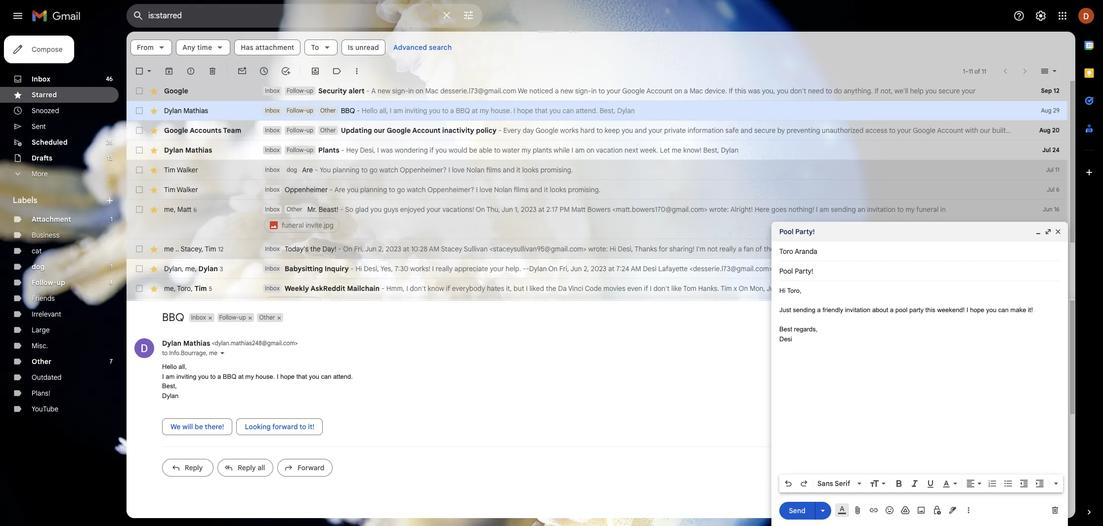 Task type: describe. For each thing, give the bounding box(es) containing it.
1 horizontal spatial on
[[587, 146, 595, 155]]

know
[[428, 284, 445, 293]]

1 mac from the left
[[426, 87, 439, 95]]

underline ‪(⌘u)‬ image
[[926, 480, 936, 490]]

send button
[[780, 502, 816, 520]]

toggle split pane mode image
[[1041, 66, 1050, 76]]

business
[[32, 231, 59, 240]]

0 horizontal spatial matt
[[177, 205, 192, 214]]

a left fan
[[739, 245, 742, 254]]

1 horizontal spatial watch
[[407, 185, 426, 194]]

2 new from the left
[[561, 87, 574, 95]]

1 for dog
[[111, 263, 113, 271]]

vacation
[[597, 146, 623, 155]]

1 – 11 of 11
[[964, 68, 987, 75]]

indent less ‪(⌘[)‬ image
[[1020, 479, 1030, 489]]

pop out image
[[1045, 228, 1053, 236]]

hope inside message body text field
[[971, 307, 985, 314]]

and down water
[[503, 166, 515, 175]]

to up guys
[[389, 185, 396, 194]]

other up plants
[[320, 127, 336, 134]]

1 horizontal spatial account
[[647, 87, 673, 95]]

you
[[320, 166, 331, 175]]

2 horizontal spatial account
[[938, 126, 964, 135]]

1 horizontal spatial that
[[535, 106, 548, 115]]

1 horizontal spatial nolan
[[494, 185, 513, 194]]

0 vertical spatial inviting
[[405, 106, 428, 115]]

nothing!
[[789, 205, 815, 214]]

but inside cell
[[514, 284, 525, 293]]

more send options image
[[819, 506, 828, 516]]

1 vertical spatial are
[[335, 185, 346, 194]]

1,
[[515, 205, 519, 214]]

hello inside hello all, i am inviting you to a bbq at my house. i hope that you can attend. best, dylan
[[162, 364, 177, 371]]

0 horizontal spatial wrote:
[[589, 245, 608, 254]]

attend. inside hello all, i am inviting you to a bbq at my house. i hope that you can attend. best, dylan
[[333, 373, 353, 381]]

vacations!
[[443, 205, 475, 214]]

jun 16
[[1043, 206, 1060, 213]]

1 vertical spatial promising.
[[568, 185, 601, 194]]

follow- for security
[[287, 87, 307, 94]]

updating
[[341, 126, 372, 135]]

mr. beast! - so glad you guys enjoyed your vacations! on thu, jun 1, 2023 at 2:17 pm matt bowers <matt.bowers170@gmail.com> wrote: alright! here goes nothing! i am sending an invitation to my funeral in
[[307, 205, 947, 214]]

0 vertical spatial go
[[370, 166, 378, 175]]

jun left 1,
[[502, 205, 513, 214]]

0 horizontal spatial looks
[[523, 166, 539, 175]]

large
[[32, 326, 50, 335]]

inbox inside inbox babysitting inquiry - hi desi, yes, 7:30 works! i really appreciate your help. --dylan on fri, jun 2, 2023 at 7:24 am desi lafayette <desserie.l73@gmail.com> wrote: hi, dylan wednesday night would be great, i do have
[[265, 265, 280, 273]]

pool party!
[[780, 228, 815, 236]]

0 vertical spatial would
[[449, 146, 468, 155]]

1 horizontal spatial 12
[[1054, 87, 1060, 94]]

your down –
[[962, 87, 976, 95]]

bbq up updating
[[341, 106, 355, 115]]

in inside cell
[[941, 205, 947, 214]]

other inside labels navigation
[[32, 358, 51, 366]]

to up the keep
[[599, 87, 605, 95]]

know!
[[684, 146, 702, 155]]

1 horizontal spatial fri,
[[560, 265, 569, 273]]

8:12
[[813, 284, 825, 293]]

2 horizontal spatial if
[[644, 284, 649, 293]]

jul 24
[[1043, 146, 1060, 154]]

1 horizontal spatial of
[[802, 245, 809, 254]]

discard draft ‪(⌘⇧d)‬ image
[[1051, 506, 1061, 516]]

am inside hello all, i am inviting you to a bbq at my house. i hope that you can attend. best, dylan
[[166, 373, 175, 381]]

house. inside row
[[491, 106, 512, 115]]

to
[[311, 43, 319, 52]]

about
[[873, 307, 889, 314]]

toggle confidential mode image
[[933, 506, 943, 516]]

1 vertical spatial jul
[[1047, 166, 1054, 174]]

undo ‪(⌘z)‬ image
[[784, 479, 794, 489]]

have
[[945, 265, 960, 273]]

just
[[780, 307, 792, 314]]

forward
[[272, 423, 298, 432]]

1 vertical spatial desi,
[[618, 245, 634, 254]]

mailchain
[[347, 284, 380, 293]]

at left 8:12
[[805, 284, 811, 293]]

1 vertical spatial funeral
[[282, 221, 304, 230]]

attach files image
[[854, 506, 864, 516]]

best
[[780, 326, 793, 333]]

10 row from the top
[[127, 279, 1068, 319]]

show details image
[[219, 351, 225, 357]]

inbox inside inbox today's the day! - on fri, jun 2, 2023 at 10:28 am stacey sullivan <staceysullivan95@gmail.com> wrote: hi desi, thanks for sharing! i'm not really a fan of these kinds of movies, but my son loves them! maybe i
[[265, 245, 280, 253]]

0 vertical spatial am
[[429, 245, 440, 254]]

dylan mathias cell
[[162, 339, 298, 348]]

drafts
[[32, 154, 52, 163]]

hmm,
[[387, 284, 405, 293]]

them!
[[890, 245, 908, 254]]

0 horizontal spatial don't
[[410, 284, 426, 293]]

1 horizontal spatial best,
[[600, 106, 616, 115]]

maybe
[[910, 245, 931, 254]]

able
[[479, 146, 493, 155]]

0 horizontal spatial the
[[311, 245, 321, 254]]

my up "policy"
[[480, 106, 489, 115]]

device.
[[705, 87, 728, 95]]

more image
[[352, 66, 362, 76]]

0 horizontal spatial films
[[487, 166, 501, 175]]

cell for ,
[[263, 284, 1019, 314]]

1 horizontal spatial if
[[446, 284, 450, 293]]

6 inside me , matt 6
[[194, 206, 197, 213]]

dylan up the info.bourrage
[[162, 339, 182, 348]]

bbq - hello all, i am inviting you to a bbq at my house. i hope that you can attend. best, dylan
[[341, 106, 635, 115]]

advanced search options image
[[459, 5, 479, 25]]

to right hard at the right top
[[597, 126, 603, 135]]

to right need
[[826, 87, 833, 95]]

0 horizontal spatial if
[[430, 146, 434, 155]]

1 horizontal spatial 6
[[1057, 186, 1060, 193]]

my inside hello all, i am inviting you to a bbq at my house. i hope that you can attend. best, dylan
[[245, 373, 254, 381]]

aranda inside pool party! dialog
[[795, 247, 818, 256]]

0 horizontal spatial it
[[517, 166, 521, 175]]

snooze image
[[259, 66, 269, 76]]

desi inside bbq main content
[[643, 265, 657, 273]]

to up the inactivity
[[442, 106, 449, 115]]

on right day!
[[343, 245, 353, 254]]

to button
[[305, 40, 338, 55]]

me right let
[[672, 146, 682, 155]]

water
[[503, 146, 520, 155]]

2 sign- from the left
[[576, 87, 592, 95]]

1 if from the left
[[729, 87, 734, 95]]

1 horizontal spatial we
[[518, 87, 528, 95]]

more
[[32, 170, 48, 179]]

thu,
[[487, 205, 501, 214]]

bulleted list ‪(⌘⇧8)‬ image
[[1004, 479, 1014, 489]]

more formatting options image
[[1052, 479, 1062, 489]]

0 vertical spatial nolan
[[467, 166, 485, 175]]

7:30
[[395, 265, 409, 273]]

day!
[[323, 245, 337, 254]]

advanced search button
[[390, 39, 456, 56]]

by
[[778, 126, 786, 135]]

plants - hey desi, i was wondering if you would be able to water my plants while i am on vacation next week. let me know! best, dylan
[[318, 146, 739, 155]]

misc. link
[[32, 342, 48, 351]]

2 vertical spatial mathias
[[183, 339, 210, 348]]

1 horizontal spatial love
[[480, 185, 493, 194]]

1 vertical spatial best,
[[704, 146, 720, 155]]

7:24
[[617, 265, 630, 273]]

reply for reply all
[[238, 464, 256, 473]]

sans serif
[[818, 480, 851, 489]]

enjoyed
[[400, 205, 425, 214]]

it! inside message body text field
[[1029, 307, 1034, 314]]

thanks
[[635, 245, 658, 254]]

a left device.
[[685, 87, 688, 95]]

follow-up for security
[[287, 87, 314, 94]]

looking forward to it!
[[245, 423, 315, 432]]

not
[[708, 245, 718, 254]]

inbox button
[[189, 314, 207, 322]]

and right safe
[[741, 126, 753, 135]]

jun left 5,
[[767, 284, 779, 293]]

outdated link
[[32, 373, 62, 382]]

alert
[[349, 87, 365, 95]]

follow- inside labels navigation
[[32, 278, 57, 287]]

compose button
[[4, 36, 74, 63]]

bold ‪(⌘b)‬ image
[[895, 479, 905, 489]]

safe
[[726, 126, 739, 135]]

has
[[241, 43, 254, 52]]

to left the info.bourrage
[[162, 350, 168, 357]]

search mail image
[[130, 7, 147, 25]]

2 our from the left
[[981, 126, 991, 135]]

to right access
[[890, 126, 896, 135]]

dylan right hi,
[[806, 265, 824, 273]]

weekly
[[285, 284, 309, 293]]

information
[[688, 126, 724, 135]]

your left help.
[[490, 265, 504, 273]]

dylan up google accounts team
[[164, 106, 182, 115]]

more button
[[0, 166, 119, 182]]

dylan down google accounts team
[[164, 146, 184, 155]]

1 vertical spatial looks
[[550, 185, 567, 194]]

1 vertical spatial 2,
[[584, 265, 589, 273]]

Search mail text field
[[148, 11, 435, 21]]

support image
[[1014, 10, 1026, 22]]

formatting options toolbar
[[780, 475, 1064, 493]]

jun down pop out icon on the right of the page
[[1045, 265, 1055, 273]]

at down desserie.l73@gmail.com
[[472, 106, 478, 115]]

matt inside cell
[[572, 205, 586, 214]]

from button
[[131, 40, 172, 55]]

invite.jpg
[[306, 221, 334, 230]]

to right "an"
[[898, 205, 904, 214]]

preventing
[[787, 126, 821, 135]]

2 horizontal spatial wrote:
[[775, 265, 794, 273]]

from
[[137, 43, 154, 52]]

on right x
[[739, 284, 749, 293]]

dylan mathias for plants
[[164, 146, 212, 155]]

like
[[672, 284, 682, 293]]

0 horizontal spatial on
[[416, 87, 424, 95]]

1 vertical spatial really
[[436, 265, 453, 273]]

1 horizontal spatial hello
[[362, 106, 378, 115]]

my right water
[[522, 146, 531, 155]]

me .. stacey , tim 12
[[164, 245, 224, 253]]

a
[[372, 87, 376, 95]]

jun up vinci
[[571, 265, 582, 273]]

a left friendly on the bottom right
[[818, 307, 821, 314]]

serif
[[835, 480, 851, 489]]

with
[[966, 126, 979, 135]]

we will be there! button
[[162, 419, 233, 436]]

2 row from the top
[[127, 101, 1068, 121]]

up for updating our google account inactivity policy - every day google works hard to keep you and your private information safe and secure by preventing unauthorized access to your google account with our built-in
[[307, 127, 314, 134]]

me up 'me , toro , tim 5' at left bottom
[[185, 264, 195, 273]]

irrelevant
[[32, 310, 61, 319]]

on left 'thu,'
[[476, 205, 485, 214]]

sending inside message body text field
[[794, 307, 816, 314]]

1 horizontal spatial go
[[397, 185, 405, 194]]

a right 'noticed'
[[555, 87, 559, 95]]

2 mac from the left
[[690, 87, 703, 95]]

starred link
[[32, 91, 57, 99]]

2023 right 1,
[[521, 205, 537, 214]]

me down dylan , me , dylan 3 at the bottom of the page
[[164, 284, 174, 293]]

google accounts team
[[164, 126, 241, 135]]

dylan left 3
[[199, 264, 218, 273]]

appreciate
[[455, 265, 488, 273]]

6 row from the top
[[127, 180, 1068, 200]]

1 vertical spatial secure
[[755, 126, 776, 135]]

insert photo image
[[917, 506, 927, 516]]

bbq left inbox button
[[162, 311, 184, 324]]

up inside labels navigation
[[57, 278, 65, 287]]

0 vertical spatial secure
[[939, 87, 961, 95]]

dylan down the "<staceysullivan95@gmail.com>"
[[530, 265, 547, 273]]

at left 2:17
[[539, 205, 545, 214]]

numbered list ‪(⌘⇧7)‬ image
[[988, 479, 998, 489]]

noticed
[[530, 87, 554, 95]]

2 horizontal spatial be
[[902, 265, 910, 273]]

12 inside me .. stacey , tim 12
[[218, 246, 224, 253]]

0 horizontal spatial 11
[[969, 68, 974, 75]]

jun left 16
[[1043, 206, 1053, 213]]

up for bbq - hello all, i am inviting you to a bbq at my house. i hope that you can attend. best, dylan
[[307, 107, 314, 114]]

other inside button
[[259, 314, 275, 321]]

my inside cell
[[906, 205, 915, 214]]

am right nothing!
[[820, 205, 830, 214]]

me up me .. stacey , tim 12
[[164, 205, 174, 214]]

tim walker for inbox
[[164, 185, 198, 194]]

son
[[859, 245, 871, 254]]

0 horizontal spatial do
[[834, 87, 843, 95]]

0 vertical spatial be
[[469, 146, 478, 155]]

business link
[[32, 231, 59, 240]]

am up "wondering"
[[394, 106, 403, 115]]

bbq inside hello all, i am inviting you to a bbq at my house. i hope that you can attend. best, dylan
[[223, 373, 237, 381]]

follow-up inside labels navigation
[[32, 278, 65, 287]]

to right you
[[361, 166, 368, 175]]

1 horizontal spatial it
[[544, 185, 548, 194]]

0 vertical spatial promising.
[[541, 166, 573, 175]]

0 horizontal spatial account
[[413, 126, 441, 135]]

a left pool
[[891, 307, 894, 314]]

sent link
[[32, 122, 46, 131]]

and down plants
[[531, 185, 543, 194]]

0 vertical spatial 2,
[[379, 245, 384, 254]]

mon,
[[750, 284, 766, 293]]

main menu image
[[12, 10, 24, 22]]

can inside hello all, i am inviting you to a bbq at my house. i hope that you can attend. best, dylan
[[321, 373, 332, 381]]

and up week.
[[635, 126, 647, 135]]

0 vertical spatial love
[[452, 166, 465, 175]]

insert files using drive image
[[901, 506, 911, 516]]

reply all link
[[218, 459, 274, 477]]

dylan mathias for bbq
[[164, 106, 208, 115]]

other button
[[257, 314, 276, 322]]

follow-up button
[[217, 314, 247, 322]]

follow-up for updating
[[287, 127, 314, 134]]

1 vertical spatial would
[[881, 265, 900, 273]]

2 if from the left
[[875, 87, 879, 95]]

reply link
[[162, 459, 214, 477]]

your left private
[[649, 126, 663, 135]]

jul 11
[[1047, 166, 1060, 174]]

0 vertical spatial fri,
[[354, 245, 364, 254]]

2023 down inbox today's the day! - on fri, jun 2, 2023 at 10:28 am stacey sullivan <staceysullivan95@gmail.com> wrote: hi desi, thanks for sharing! i'm not really a fan of these kinds of movies, but my son loves them! maybe i
[[591, 265, 607, 273]]

snoozed
[[32, 106, 59, 115]]

follow- for bbq
[[287, 107, 307, 114]]

forward link
[[278, 459, 333, 477]]

jun up mailchain
[[365, 245, 377, 254]]

1 horizontal spatial attend.
[[576, 106, 598, 115]]

is unread
[[348, 43, 379, 52]]

even
[[628, 284, 643, 293]]

you inside message body text field
[[987, 307, 997, 314]]

sans serif option
[[816, 479, 856, 489]]

1 horizontal spatial but
[[836, 245, 847, 254]]

1 vertical spatial do
[[935, 265, 944, 273]]

0 vertical spatial really
[[720, 245, 737, 254]]

more options image
[[966, 506, 972, 516]]

0 horizontal spatial toro
[[177, 284, 191, 293]]

0 horizontal spatial stacey
[[181, 245, 202, 253]]

2 horizontal spatial on
[[675, 87, 683, 95]]

dylan inside hello all, i am inviting you to a bbq at my house. i hope that you can attend. best, dylan
[[162, 392, 179, 400]]

your right access
[[898, 126, 912, 135]]

are - you planning to go watch oppenheimer? i love nolan films and it looks promising.
[[302, 166, 573, 175]]

walker for are
[[177, 166, 198, 175]]

0 horizontal spatial was
[[381, 146, 393, 155]]

we inside button
[[171, 423, 181, 432]]

2023 right 5,
[[788, 284, 803, 293]]

0 horizontal spatial of
[[756, 245, 763, 254]]

am inside cell
[[827, 284, 837, 293]]

2 vertical spatial desi,
[[364, 265, 379, 273]]

13
[[107, 154, 113, 162]]

0 vertical spatial oppenheimer?
[[400, 166, 447, 175]]

search
[[429, 43, 452, 52]]

5 row from the top
[[127, 160, 1068, 180]]

2023 up "yes,"
[[386, 245, 402, 254]]



Task type: locate. For each thing, give the bounding box(es) containing it.
5 down dylan , me , dylan 3 at the bottom of the page
[[209, 285, 212, 293]]

hello down a
[[362, 106, 378, 115]]

1 horizontal spatial am
[[631, 265, 642, 273]]

my down dylan.mathias248@gmail.com
[[245, 373, 254, 381]]

the inside cell
[[546, 284, 557, 293]]

pm
[[560, 205, 570, 214]]

cell containing weekly askreddit mailchain
[[263, 284, 1019, 314]]

walker
[[177, 166, 198, 175], [177, 185, 198, 194]]

aranda inside bbq main content
[[854, 284, 877, 293]]

8 row from the top
[[127, 239, 1068, 259]]

toro,
[[788, 287, 802, 295]]

2 horizontal spatial can
[[999, 307, 1009, 314]]

9 row from the top
[[127, 259, 1068, 279]]

inbox babysitting inquiry - hi desi, yes, 7:30 works! i really appreciate your help. --dylan on fri, jun 2, 2023 at 7:24 am desi lafayette <desserie.l73@gmail.com> wrote: hi, dylan wednesday night would be great, i do have
[[265, 265, 960, 273]]

row containing google accounts team
[[127, 121, 1068, 140]]

2 vertical spatial wrote:
[[775, 265, 794, 273]]

dylan down .. at the top left
[[164, 264, 182, 273]]

matt up .. at the top left
[[177, 205, 192, 214]]

1 reply from the left
[[185, 464, 203, 473]]

be left able
[[469, 146, 478, 155]]

delete image
[[208, 66, 218, 76]]

1 horizontal spatial inviting
[[405, 106, 428, 115]]

reply inside 'reply' link
[[185, 464, 203, 473]]

1 vertical spatial films
[[514, 185, 529, 194]]

tom
[[684, 284, 697, 293]]

archive image
[[164, 66, 174, 76]]

toro inside cell
[[839, 284, 852, 293]]

love up 'thu,'
[[480, 185, 493, 194]]

1 horizontal spatial planning
[[360, 185, 387, 194]]

5,
[[780, 284, 786, 293]]

was left "wondering"
[[381, 146, 393, 155]]

0 vertical spatial watch
[[380, 166, 399, 175]]

inbox
[[32, 75, 50, 84], [265, 87, 280, 94], [265, 107, 280, 114], [265, 127, 280, 134], [265, 146, 280, 154], [265, 166, 280, 174], [265, 186, 280, 193], [265, 206, 280, 213], [265, 245, 280, 253], [265, 265, 280, 273], [265, 285, 280, 292], [191, 314, 206, 321]]

go up guys
[[397, 185, 405, 194]]

hi toro,
[[780, 287, 802, 295]]

don't left the like
[[654, 284, 670, 293]]

hope up day
[[517, 106, 534, 115]]

to inside button
[[300, 423, 306, 432]]

other inside cell
[[287, 206, 302, 213]]

any
[[183, 43, 195, 52]]

built-
[[993, 126, 1010, 135]]

hope inside hello all, i am inviting you to a bbq at my house. i hope that you can attend. best, dylan
[[280, 373, 295, 381]]

1 horizontal spatial do
[[935, 265, 944, 273]]

2 horizontal spatial don't
[[791, 87, 807, 95]]

2 horizontal spatial 11
[[1056, 166, 1060, 174]]

1 vertical spatial oppenheimer?
[[428, 185, 475, 194]]

to right able
[[494, 146, 501, 155]]

2 horizontal spatial of
[[975, 68, 981, 75]]

1 new from the left
[[378, 87, 391, 95]]

2 walker from the top
[[177, 185, 198, 194]]

inviting inside hello all, i am inviting you to a bbq at my house. i hope that you can attend. best, dylan
[[177, 373, 197, 381]]

2 vertical spatial am
[[827, 284, 837, 293]]

lafayette
[[659, 265, 688, 273]]

6 up 16
[[1057, 186, 1060, 193]]

insert emoji ‪(⌘⇧2)‬ image
[[885, 506, 895, 516]]

aug for aug 29
[[1042, 107, 1052, 114]]

toro down dylan , me , dylan 3 at the bottom of the page
[[177, 284, 191, 293]]

1 horizontal spatial sign-
[[576, 87, 592, 95]]

2 dylan mathias from the top
[[164, 146, 212, 155]]

nolan up 'thu,'
[[494, 185, 513, 194]]

hello
[[362, 106, 378, 115], [162, 364, 177, 371]]

at left 7:24
[[609, 265, 615, 273]]

1 horizontal spatial 2,
[[584, 265, 589, 273]]

scheduled link
[[32, 138, 68, 147]]

up for security alert - a new sign-in on mac desserie.l73@gmail.com we noticed a new sign-in to your google account on a mac device. if this was you, you don't need to do anything. if not, we'll help you secure your
[[307, 87, 314, 94]]

follow-up link
[[32, 278, 65, 287]]

sullivan
[[464, 245, 488, 254]]

would down the inactivity
[[449, 146, 468, 155]]

nolan
[[467, 166, 485, 175], [494, 185, 513, 194]]

3 row from the top
[[127, 121, 1068, 140]]

other down security
[[320, 107, 336, 114]]

desserie.l73@gmail.com
[[441, 87, 517, 95]]

0 vertical spatial hi
[[610, 245, 616, 254]]

5 inside 'me , toro , tim 5'
[[209, 285, 212, 293]]

6 up me .. stacey , tim 12
[[194, 206, 197, 213]]

1 vertical spatial house.
[[256, 373, 275, 381]]

1 walker from the top
[[177, 166, 198, 175]]

2 vertical spatial can
[[321, 373, 332, 381]]

cell down 7:24
[[263, 284, 1019, 314]]

cell
[[263, 205, 1019, 234], [263, 284, 1019, 314]]

bbq main content
[[127, 32, 1076, 527]]

promising. down while
[[541, 166, 573, 175]]

matt right pm
[[572, 205, 586, 214]]

follow- for plants
[[287, 146, 307, 154]]

promising. up 'bowers'
[[568, 185, 601, 194]]

nolan down able
[[467, 166, 485, 175]]

0 horizontal spatial secure
[[755, 126, 776, 135]]

funeral up maybe
[[917, 205, 939, 214]]

wrote: inside cell
[[710, 205, 729, 214]]

inbox inside button
[[191, 314, 206, 321]]

me left show details image
[[209, 350, 217, 357]]

cell for 6
[[263, 205, 1019, 234]]

to down to info.bourrage , me
[[210, 373, 216, 381]]

it!
[[1029, 307, 1034, 314], [308, 423, 315, 432]]

funeral invite.jpg
[[282, 221, 334, 230]]

but right it, at the bottom
[[514, 284, 525, 293]]

irrelevant link
[[32, 310, 61, 319]]

my left son
[[848, 245, 858, 254]]

0 horizontal spatial 2,
[[379, 245, 384, 254]]

walker for inbox
[[177, 185, 198, 194]]

1 tim walker from the top
[[164, 166, 198, 175]]

0 horizontal spatial would
[[449, 146, 468, 155]]

aug for aug 20
[[1040, 127, 1051, 134]]

0 horizontal spatial inviting
[[177, 373, 197, 381]]

code
[[585, 284, 602, 293]]

1 vertical spatial mathias
[[185, 146, 212, 155]]

1 vertical spatial be
[[902, 265, 910, 273]]

0 vertical spatial sending
[[832, 205, 856, 214]]

sending right just on the bottom of the page
[[794, 307, 816, 314]]

plans!
[[32, 389, 50, 398]]

all, inside row
[[380, 106, 388, 115]]

minimize image
[[1035, 228, 1043, 236]]

at inside hello all, i am inviting you to a bbq at my house. i hope that you can attend. best, dylan
[[238, 373, 244, 381]]

-
[[367, 87, 370, 95], [357, 106, 360, 115], [499, 126, 502, 135], [341, 146, 345, 155], [315, 166, 318, 175], [330, 185, 333, 194], [340, 205, 344, 214], [338, 245, 342, 254], [351, 265, 354, 273], [523, 265, 526, 273], [526, 265, 530, 273], [382, 284, 385, 293]]

account up "wondering"
[[413, 126, 441, 135]]

,
[[174, 205, 176, 214], [202, 245, 203, 253], [182, 264, 184, 273], [195, 264, 197, 273], [174, 284, 176, 293], [191, 284, 193, 293], [206, 350, 208, 357]]

1 horizontal spatial toro
[[780, 247, 794, 256]]

1 horizontal spatial wrote:
[[710, 205, 729, 214]]

of
[[975, 68, 981, 75], [756, 245, 763, 254], [802, 245, 809, 254]]

aug 29
[[1042, 107, 1060, 114]]

row
[[127, 81, 1068, 101], [127, 101, 1068, 121], [127, 121, 1068, 140], [127, 140, 1068, 160], [127, 160, 1068, 180], [127, 180, 1068, 200], [127, 200, 1068, 239], [127, 239, 1068, 259], [127, 259, 1068, 279], [127, 279, 1068, 319]]

close image
[[1055, 228, 1063, 236]]

to info.bourrage , me
[[162, 350, 217, 357]]

0 horizontal spatial 6
[[194, 206, 197, 213]]

None checkbox
[[135, 66, 144, 76], [135, 86, 144, 96], [135, 106, 144, 116], [135, 145, 144, 155], [135, 185, 144, 195], [135, 205, 144, 215], [135, 66, 144, 76], [135, 86, 144, 96], [135, 106, 144, 116], [135, 145, 144, 155], [135, 185, 144, 195], [135, 205, 144, 215]]

that down >
[[297, 373, 307, 381]]

the left day!
[[311, 245, 321, 254]]

hey
[[346, 146, 359, 155]]

your
[[607, 87, 621, 95], [962, 87, 976, 95], [649, 126, 663, 135], [898, 126, 912, 135], [427, 205, 441, 214], [490, 265, 504, 273]]

looking forward to it! button
[[237, 419, 323, 436]]

a inside hello all, i am inviting you to a bbq at my house. i hope that you can attend. best, dylan
[[218, 373, 221, 381]]

inbox inside inbox oppenheimer - are you planning to go watch oppenheimer? i love nolan films and it looks promising.
[[265, 186, 280, 193]]

be inside button
[[195, 423, 203, 432]]

1 horizontal spatial films
[[514, 185, 529, 194]]

it! right make
[[1029, 307, 1034, 314]]

on down advanced search
[[416, 87, 424, 95]]

1 vertical spatial go
[[397, 185, 405, 194]]

sign- right a
[[392, 87, 409, 95]]

on down the "<staceysullivan95@gmail.com>"
[[549, 265, 558, 273]]

we'll
[[895, 87, 909, 95]]

jul for promising.
[[1048, 186, 1055, 193]]

gmail image
[[32, 6, 86, 26]]

2 horizontal spatial best,
[[704, 146, 720, 155]]

i inside message body text field
[[967, 307, 969, 314]]

1 vertical spatial inviting
[[177, 373, 197, 381]]

this right party
[[926, 307, 936, 314]]

insert link ‪(⌘k)‬ image
[[869, 506, 879, 516]]

dylan mathias up google accounts team
[[164, 106, 208, 115]]

is unread button
[[342, 40, 386, 55]]

1 horizontal spatial 11
[[982, 68, 987, 75]]

funeral up today's
[[282, 221, 304, 230]]

dog inside labels navigation
[[32, 263, 45, 272]]

inquiry
[[325, 265, 349, 273]]

redo ‪(⌘y)‬ image
[[800, 479, 810, 489]]

Message Body text field
[[780, 286, 1061, 472]]

desi, left "yes,"
[[364, 265, 379, 273]]

None checkbox
[[135, 126, 144, 136], [135, 165, 144, 175], [135, 244, 144, 254], [135, 264, 144, 274], [135, 284, 144, 294], [135, 126, 144, 136], [135, 165, 144, 175], [135, 244, 144, 254], [135, 264, 144, 274], [135, 284, 144, 294]]

pool party! dialog
[[772, 222, 1069, 527]]

follow-up for plants
[[287, 146, 314, 154]]

google
[[164, 87, 188, 95], [623, 87, 645, 95], [164, 126, 188, 135], [387, 126, 411, 135], [536, 126, 559, 135], [914, 126, 936, 135]]

inbox inside labels navigation
[[32, 75, 50, 84]]

12
[[1054, 87, 1060, 94], [218, 246, 224, 253]]

0 horizontal spatial watch
[[380, 166, 399, 175]]

jul for i
[[1043, 146, 1052, 154]]

mathias for bbq
[[184, 106, 208, 115]]

let
[[660, 146, 670, 155]]

0 horizontal spatial hello
[[162, 364, 177, 371]]

compose
[[32, 45, 63, 54]]

2 vertical spatial hope
[[280, 373, 295, 381]]

fri,
[[354, 245, 364, 254], [560, 265, 569, 273]]

hi up inbox babysitting inquiry - hi desi, yes, 7:30 works! i really appreciate your help. --dylan on fri, jun 2, 2023 at 7:24 am desi lafayette <desserie.l73@gmail.com> wrote: hi, dylan wednesday night would be great, i do have
[[610, 245, 616, 254]]

looking
[[245, 423, 271, 432]]

it
[[517, 166, 521, 175], [544, 185, 548, 194]]

it! right forward
[[308, 423, 315, 432]]

inviting up "wondering"
[[405, 106, 428, 115]]

0 horizontal spatial we
[[171, 423, 181, 432]]

am right while
[[575, 146, 585, 155]]

up for plants - hey desi, i was wondering if you would be able to water my plants while i am on vacation next week. let me know! best, dylan
[[307, 146, 314, 154]]

desi down best
[[780, 336, 793, 343]]

plants
[[533, 146, 552, 155]]

secure right help
[[939, 87, 961, 95]]

attachment
[[32, 215, 71, 224]]

settings image
[[1036, 10, 1048, 22]]

regards,
[[795, 326, 818, 333]]

report spam image
[[186, 66, 196, 76]]

2023
[[521, 205, 537, 214], [386, 245, 402, 254], [591, 265, 607, 273], [788, 284, 803, 293]]

your up the keep
[[607, 87, 621, 95]]

0 vertical spatial house.
[[491, 106, 512, 115]]

inbox inside inbox weekly askreddit mailchain - hmm, i don't know if everybody hates it, but i liked the da vinci code movies even if i don't like tom hanks. tim x on mon, jun 5, 2023 at 8:12 am toro aranda <toroaranda02@gmail.com>
[[265, 285, 280, 292]]

dylan.mathias248@gmail.com
[[215, 340, 295, 347]]

your down inbox oppenheimer - are you planning to go watch oppenheimer? i love nolan films and it looks promising.
[[427, 205, 441, 214]]

2 vertical spatial best,
[[162, 383, 177, 390]]

insert signature image
[[949, 506, 958, 516]]

11 inside row
[[1056, 166, 1060, 174]]

house. inside hello all, i am inviting you to a bbq at my house. i hope that you can attend. best, dylan
[[256, 373, 275, 381]]

reply all
[[238, 464, 265, 473]]

0 horizontal spatial be
[[195, 423, 203, 432]]

to right forward
[[300, 423, 306, 432]]

dylan mathias
[[164, 106, 208, 115], [164, 146, 212, 155]]

dog down the cat
[[32, 263, 45, 272]]

on
[[416, 87, 424, 95], [675, 87, 683, 95], [587, 146, 595, 155]]

can inside row
[[563, 106, 574, 115]]

follow-up
[[287, 87, 314, 94], [287, 107, 314, 114], [287, 127, 314, 134], [287, 146, 314, 154], [32, 278, 65, 287], [219, 314, 246, 321]]

0 vertical spatial was
[[749, 87, 761, 95]]

4 row from the top
[[127, 140, 1068, 160]]

2 cell from the top
[[263, 284, 1019, 314]]

mac
[[426, 87, 439, 95], [690, 87, 703, 95]]

7 row from the top
[[127, 200, 1068, 239]]

can inside message body text field
[[999, 307, 1009, 314]]

0 vertical spatial desi,
[[360, 146, 376, 155]]

2 tim walker from the top
[[164, 185, 198, 194]]

but right movies,
[[836, 245, 847, 254]]

mathias up to info.bourrage , me
[[183, 339, 210, 348]]

be right will
[[195, 423, 203, 432]]

2, up code
[[584, 265, 589, 273]]

me left .. at the top left
[[164, 245, 174, 253]]

1 horizontal spatial desi
[[780, 336, 793, 343]]

are
[[302, 166, 313, 175], [335, 185, 346, 194]]

1 vertical spatial invitation
[[846, 307, 871, 314]]

follow-
[[287, 87, 307, 94], [287, 107, 307, 114], [287, 127, 307, 134], [287, 146, 307, 154], [32, 278, 57, 287], [219, 314, 239, 321]]

2 vertical spatial be
[[195, 423, 203, 432]]

party!
[[796, 228, 815, 236]]

follow- inside follow-up button
[[219, 314, 239, 321]]

info.bourrage
[[169, 350, 206, 357]]

Subject field
[[780, 267, 1061, 276]]

1 horizontal spatial would
[[881, 265, 900, 273]]

if
[[430, 146, 434, 155], [446, 284, 450, 293], [644, 284, 649, 293]]

sep
[[1042, 87, 1053, 94]]

1 horizontal spatial hi
[[610, 245, 616, 254]]

toro
[[780, 247, 794, 256], [177, 284, 191, 293], [839, 284, 852, 293]]

1 horizontal spatial if
[[875, 87, 879, 95]]

mathias for plants
[[185, 146, 212, 155]]

0 vertical spatial wrote:
[[710, 205, 729, 214]]

dylan up the keep
[[618, 106, 635, 115]]

1 horizontal spatial stacey
[[441, 245, 463, 254]]

1 vertical spatial cell
[[263, 284, 1019, 314]]

1 vertical spatial fri,
[[560, 265, 569, 273]]

hope right weekend!
[[971, 307, 985, 314]]

bbq up the inactivity
[[456, 106, 470, 115]]

every
[[504, 126, 521, 135]]

0 horizontal spatial sign-
[[392, 87, 409, 95]]

at left 10:28
[[403, 245, 410, 254]]

indent more ‪(⌘])‬ image
[[1036, 479, 1046, 489]]

0 horizontal spatial funeral
[[282, 221, 304, 230]]

1 vertical spatial planning
[[360, 185, 387, 194]]

0 vertical spatial funeral
[[917, 205, 939, 214]]

desi inside "best regards, desi"
[[780, 336, 793, 343]]

0 vertical spatial walker
[[177, 166, 198, 175]]

there!
[[205, 423, 224, 432]]

this inside message body text field
[[926, 307, 936, 314]]

love up inbox oppenheimer - are you planning to go watch oppenheimer? i love nolan films and it looks promising.
[[452, 166, 465, 175]]

house. down dylan.mathias248@gmail.com
[[256, 373, 275, 381]]

me , toro , tim 5
[[164, 284, 212, 293]]

0 vertical spatial it!
[[1029, 307, 1034, 314]]

desi, up 7:24
[[618, 245, 634, 254]]

1 vertical spatial love
[[480, 185, 493, 194]]

cell containing mr. beast!
[[263, 205, 1019, 234]]

reply inside reply all link
[[238, 464, 256, 473]]

1 row from the top
[[127, 81, 1068, 101]]

up inside button
[[239, 314, 246, 321]]

toro inside pool party! dialog
[[780, 247, 794, 256]]

so
[[345, 205, 354, 214]]

hanks.
[[699, 284, 720, 293]]

advanced
[[394, 43, 427, 52]]

sign- up hard at the right top
[[576, 87, 592, 95]]

1 horizontal spatial looks
[[550, 185, 567, 194]]

add to tasks image
[[281, 66, 291, 76]]

invitation inside message body text field
[[846, 307, 871, 314]]

2 vertical spatial hi
[[780, 287, 786, 295]]

you
[[778, 87, 789, 95], [926, 87, 937, 95], [429, 106, 441, 115], [550, 106, 561, 115], [622, 126, 634, 135], [436, 146, 447, 155], [347, 185, 359, 194], [371, 205, 382, 214], [987, 307, 997, 314], [198, 373, 209, 381], [309, 373, 319, 381]]

0 horizontal spatial hope
[[280, 373, 295, 381]]

wednesday
[[825, 265, 862, 273]]

follow-up inside follow-up button
[[219, 314, 246, 321]]

all, inside hello all, i am inviting you to a bbq at my house. i hope that you can attend. best, dylan
[[179, 364, 187, 371]]

1 sign- from the left
[[392, 87, 409, 95]]

we will be there!
[[171, 423, 224, 432]]

0 vertical spatial planning
[[333, 166, 360, 175]]

2:17
[[547, 205, 558, 214]]

to inside hello all, i am inviting you to a bbq at my house. i hope that you can attend. best, dylan
[[210, 373, 216, 381]]

italic ‪(⌘i)‬ image
[[911, 479, 920, 489]]

mathias down google accounts team
[[185, 146, 212, 155]]

dog inside row
[[287, 166, 297, 174]]

house. up every
[[491, 106, 512, 115]]

reply left all
[[238, 464, 256, 473]]

0 vertical spatial 5
[[1057, 265, 1060, 273]]

of right fan
[[756, 245, 763, 254]]

1 vertical spatial 6
[[194, 206, 197, 213]]

move to inbox image
[[311, 66, 320, 76]]

1 horizontal spatial dog
[[287, 166, 297, 174]]

help.
[[506, 265, 521, 273]]

best, right know!
[[704, 146, 720, 155]]

3
[[220, 265, 223, 273]]

am right 10:28
[[429, 245, 440, 254]]

toro down 'pool'
[[780, 247, 794, 256]]

don't left need
[[791, 87, 807, 95]]

hope down dylan.mathias248@gmail.com
[[280, 373, 295, 381]]

20
[[1053, 127, 1060, 134]]

1 vertical spatial walker
[[177, 185, 198, 194]]

1 vertical spatial hi
[[356, 265, 362, 273]]

1 horizontal spatial reply
[[238, 464, 256, 473]]

best, inside hello all, i am inviting you to a bbq at my house. i hope that you can attend. best, dylan
[[162, 383, 177, 390]]

hi inside message body text field
[[780, 287, 786, 295]]

row containing dylan
[[127, 259, 1068, 279]]

1 our from the left
[[374, 126, 385, 135]]

0 vertical spatial we
[[518, 87, 528, 95]]

0 vertical spatial hope
[[517, 106, 534, 115]]

tab list
[[1076, 32, 1104, 491]]

a up the inactivity
[[451, 106, 454, 115]]

on left vacation at the top of the page
[[587, 146, 595, 155]]

am right 7:24
[[631, 265, 642, 273]]

0 horizontal spatial planning
[[333, 166, 360, 175]]

day
[[523, 126, 534, 135]]

0 vertical spatial cell
[[263, 205, 1019, 234]]

1 horizontal spatial funeral
[[917, 205, 939, 214]]

1 horizontal spatial aranda
[[854, 284, 877, 293]]

sending inside bbq main content
[[832, 205, 856, 214]]

1 cell from the top
[[263, 205, 1019, 234]]

row containing google
[[127, 81, 1068, 101]]

this inside row
[[735, 87, 747, 95]]

hello down the info.bourrage
[[162, 364, 177, 371]]

0 horizontal spatial go
[[370, 166, 378, 175]]

0 horizontal spatial dog
[[32, 263, 45, 272]]

dylan
[[164, 106, 182, 115], [618, 106, 635, 115], [164, 146, 184, 155], [721, 146, 739, 155], [164, 264, 182, 273], [199, 264, 218, 273], [530, 265, 547, 273], [806, 265, 824, 273], [162, 339, 182, 348], [162, 392, 179, 400]]

bowers
[[588, 205, 611, 214]]

0 vertical spatial this
[[735, 87, 747, 95]]

if right know
[[446, 284, 450, 293]]

films down able
[[487, 166, 501, 175]]

misc.
[[32, 342, 48, 351]]

hope inside row
[[517, 106, 534, 115]]

1 horizontal spatial don't
[[654, 284, 670, 293]]

1 dylan mathias from the top
[[164, 106, 208, 115]]

don't left know
[[410, 284, 426, 293]]

24
[[1053, 146, 1060, 154]]

i
[[390, 106, 392, 115], [514, 106, 516, 115], [377, 146, 379, 155], [572, 146, 574, 155], [449, 166, 450, 175], [476, 185, 478, 194], [817, 205, 818, 214], [933, 245, 935, 254], [432, 265, 434, 273], [932, 265, 934, 273], [407, 284, 408, 293], [526, 284, 528, 293], [650, 284, 652, 293], [967, 307, 969, 314], [162, 373, 164, 381], [277, 373, 279, 381]]

oppenheimer? up the vacations!
[[428, 185, 475, 194]]

an
[[858, 205, 866, 214]]

2 vertical spatial jul
[[1048, 186, 1055, 193]]

will
[[182, 423, 193, 432]]

movies,
[[810, 245, 834, 254]]

follow-up for bbq
[[287, 107, 314, 114]]

1 vertical spatial but
[[514, 284, 525, 293]]

0 horizontal spatial best,
[[162, 383, 177, 390]]

0 horizontal spatial house.
[[256, 373, 275, 381]]

other
[[320, 107, 336, 114], [320, 127, 336, 134], [287, 206, 302, 213], [259, 314, 275, 321], [32, 358, 51, 366]]

reply for reply
[[185, 464, 203, 473]]

party
[[910, 307, 924, 314]]

None search field
[[127, 4, 483, 28]]

if
[[729, 87, 734, 95], [875, 87, 879, 95]]

clear search image
[[437, 5, 457, 25]]

labels navigation
[[0, 32, 127, 527]]

that inside hello all, i am inviting you to a bbq at my house. i hope that you can attend. best, dylan
[[297, 373, 307, 381]]

1 vertical spatial tim walker
[[164, 185, 198, 194]]

dog link
[[32, 263, 45, 272]]

1 inside bbq main content
[[964, 68, 966, 75]]

oppenheimer?
[[400, 166, 447, 175], [428, 185, 475, 194]]

1 for attachment
[[111, 216, 113, 223]]

invitation inside cell
[[868, 205, 896, 214]]

dylan down safe
[[721, 146, 739, 155]]

was left the you,
[[749, 87, 761, 95]]

follow- for updating
[[287, 127, 307, 134]]

1 horizontal spatial was
[[749, 87, 761, 95]]

tim walker for are
[[164, 166, 198, 175]]

0 vertical spatial but
[[836, 245, 847, 254]]

0 horizontal spatial are
[[302, 166, 313, 175]]

cell up thanks
[[263, 205, 1019, 234]]

2 reply from the left
[[238, 464, 256, 473]]

it! inside button
[[308, 423, 315, 432]]

12 right sep
[[1054, 87, 1060, 94]]

labels heading
[[13, 196, 105, 206]]

labels image
[[332, 66, 342, 76]]

jul left 24
[[1043, 146, 1052, 154]]



Task type: vqa. For each thing, say whether or not it's contained in the screenshot.


